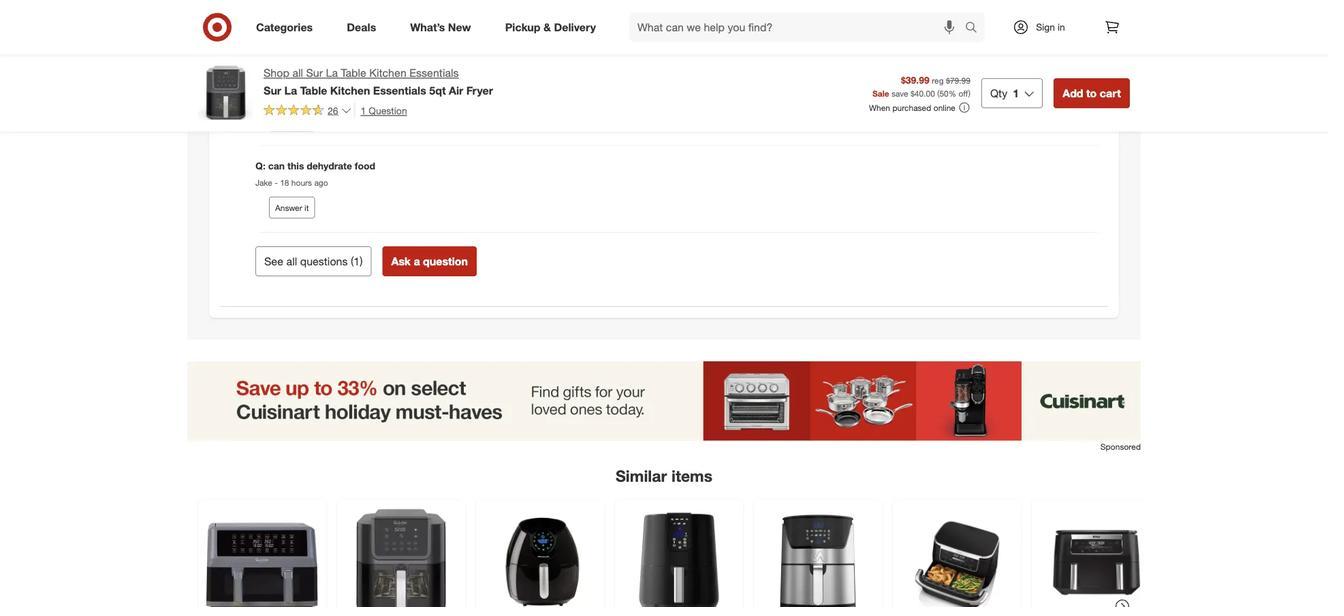 Task type: vqa. For each thing, say whether or not it's contained in the screenshot.
Killer
no



Task type: locate. For each thing, give the bounding box(es) containing it.
answer it for the
[[275, 116, 309, 126]]

answer down 2pupcup
[[275, 116, 302, 126]]

26
[[328, 104, 338, 116]]

1 question link
[[355, 103, 407, 118]]

0 vertical spatial (
[[938, 88, 940, 98]]

shop
[[264, 66, 290, 80]]

when purchased online
[[869, 102, 956, 113]]

it up 'cancer'
[[305, 29, 309, 39]]

1 vertical spatial essentials
[[373, 84, 426, 97]]

1 vertical spatial answer it
[[275, 116, 309, 126]]

3 answer it from the top
[[275, 203, 309, 213]]

advertisement region
[[187, 362, 1141, 442]]

0 vertical spatial kitchen
[[369, 66, 407, 80]]

0 vertical spatial it
[[305, 29, 309, 39]]

it
[[305, 29, 309, 39], [305, 116, 309, 126], [305, 203, 309, 213]]

0 vertical spatial table
[[341, 66, 366, 80]]

what's new link
[[399, 12, 488, 42]]

0 vertical spatial q:
[[255, 73, 266, 85]]

it down today
[[305, 116, 309, 126]]

kitchen up question
[[369, 66, 407, 80]]

(
[[938, 88, 940, 98], [351, 255, 354, 268]]

0 vertical spatial all
[[293, 66, 303, 80]]

add to cart button
[[1054, 78, 1130, 108]]

0 vertical spatial answer it button
[[269, 23, 315, 45]]

0 horizontal spatial 1
[[354, 255, 360, 268]]

5qt
[[429, 84, 446, 97]]

serious
[[382, 73, 416, 85]]

q:
[[255, 73, 266, 85], [255, 160, 266, 172]]

table right 'cancer'
[[341, 66, 366, 80]]

1 right qty
[[1013, 86, 1019, 100]]

sur la table kitchen essentials 8qt air fryer black image
[[345, 508, 457, 608]]

answer up shop
[[275, 29, 302, 39]]

1 right questions at the top left of the page
[[354, 255, 360, 268]]

( inside $39.99 reg $79.99 sale save $ 40.00 ( 50 % off )
[[938, 88, 940, 98]]

1 vertical spatial it
[[305, 116, 309, 126]]

2pupcup
[[255, 91, 288, 101]]

essentials up question
[[373, 84, 426, 97]]

18
[[280, 178, 289, 188]]

)
[[969, 88, 971, 98], [360, 255, 363, 268]]

answer it button down 18 on the left top of the page
[[269, 197, 315, 219]]

dehydrate
[[307, 160, 352, 172]]

uber appliance 5qt 8-function guided digital air fryer - black image
[[623, 508, 735, 608]]

1 vertical spatial table
[[300, 84, 327, 97]]

1
[[1013, 86, 1019, 100], [361, 104, 366, 116], [354, 255, 360, 268]]

) inside $39.99 reg $79.99 sale save $ 40.00 ( 50 % off )
[[969, 88, 971, 98]]

when
[[869, 102, 891, 113]]

answer for the
[[275, 116, 302, 126]]

la up '26'
[[326, 66, 338, 80]]

to
[[1087, 86, 1097, 100]]

save
[[892, 88, 909, 98]]

3 answer it button from the top
[[269, 197, 315, 219]]

0 vertical spatial )
[[969, 88, 971, 98]]

answer down 18 on the left top of the page
[[275, 203, 302, 213]]

kitchen up '26'
[[330, 84, 370, 97]]

sur la table kitchen essentials 11qt double basket air fryer image
[[206, 508, 318, 608]]

2 answer from the top
[[275, 116, 302, 126]]

2 vertical spatial answer it
[[275, 203, 309, 213]]

it down 'hours'
[[305, 203, 309, 213]]

essentials
[[410, 66, 459, 80], [373, 84, 426, 97]]

2 vertical spatial answer
[[275, 203, 302, 213]]

answer it up shop
[[275, 29, 309, 39]]

answer it down 18 on the left top of the page
[[275, 203, 309, 213]]

2 q: from the top
[[255, 160, 266, 172]]

1 vertical spatial -
[[275, 178, 278, 188]]

0 horizontal spatial -
[[275, 178, 278, 188]]

q: for q: are the cancer warnings serious
[[255, 73, 266, 85]]

1 question
[[361, 104, 407, 116]]

question
[[423, 255, 468, 268]]

1 q: from the top
[[255, 73, 266, 85]]

3 answer from the top
[[275, 203, 302, 213]]

answer it down today
[[275, 116, 309, 126]]

1 horizontal spatial -
[[290, 91, 294, 101]]

0 vertical spatial answer
[[275, 29, 302, 39]]

1 vertical spatial sur
[[264, 84, 281, 97]]

1 horizontal spatial table
[[341, 66, 366, 80]]

-
[[290, 91, 294, 101], [275, 178, 278, 188]]

$79.99
[[946, 75, 971, 85]]

1 vertical spatial 1
[[361, 104, 366, 116]]

answer it button up shop
[[269, 23, 315, 45]]

0 horizontal spatial sur
[[264, 84, 281, 97]]

all inside the shop all sur la table kitchen essentials sur la table kitchen essentials 5qt air fryer
[[293, 66, 303, 80]]

q: left the can
[[255, 160, 266, 172]]

answer
[[275, 29, 302, 39], [275, 116, 302, 126], [275, 203, 302, 213]]

cancer
[[304, 73, 335, 85]]

0 vertical spatial answer it
[[275, 29, 309, 39]]

kitchen
[[369, 66, 407, 80], [330, 84, 370, 97]]

1 left question
[[361, 104, 366, 116]]

answer it button
[[269, 23, 315, 45], [269, 110, 315, 132], [269, 197, 315, 219]]

1 vertical spatial la
[[284, 84, 297, 97]]

similar items
[[616, 467, 713, 486]]

) right %
[[969, 88, 971, 98]]

answer it
[[275, 29, 309, 39], [275, 116, 309, 126], [275, 203, 309, 213]]

table up 26 link
[[300, 84, 327, 97]]

answer it button down today
[[269, 110, 315, 132]]

la right are
[[284, 84, 297, 97]]

warnings
[[338, 73, 379, 85]]

What can we help you find? suggestions appear below search field
[[630, 12, 969, 42]]

1 vertical spatial all
[[287, 255, 297, 268]]

sur right the
[[306, 66, 323, 80]]

question
[[369, 104, 407, 116]]

( right questions at the top left of the page
[[351, 255, 354, 268]]

q: are the cancer warnings serious 2pupcup - today
[[255, 73, 416, 101]]

q: inside 'q: can this dehydrate food jake - 18 hours ago'
[[255, 160, 266, 172]]

sur
[[306, 66, 323, 80], [264, 84, 281, 97]]

2 horizontal spatial 1
[[1013, 86, 1019, 100]]

3 it from the top
[[305, 203, 309, 213]]

1 horizontal spatial la
[[326, 66, 338, 80]]

0 vertical spatial -
[[290, 91, 294, 101]]

categories link
[[245, 12, 330, 42]]

&
[[544, 20, 551, 34]]

2 vertical spatial it
[[305, 203, 309, 213]]

sur down shop
[[264, 84, 281, 97]]

q: inside q: are the cancer warnings serious 2pupcup - today
[[255, 73, 266, 85]]

1 vertical spatial (
[[351, 255, 354, 268]]

2 it from the top
[[305, 116, 309, 126]]

all right shop
[[293, 66, 303, 80]]

uber appliance 5qt 8-function digital touch screen air fryer xl premium - stainless steel image
[[762, 508, 874, 608]]

1 vertical spatial q:
[[255, 160, 266, 172]]

) right questions at the top left of the page
[[360, 255, 363, 268]]

essentials up 5qt
[[410, 66, 459, 80]]

table
[[341, 66, 366, 80], [300, 84, 327, 97]]

0 vertical spatial sur
[[306, 66, 323, 80]]

all
[[293, 66, 303, 80], [287, 255, 297, 268]]

1 vertical spatial answer it button
[[269, 110, 315, 132]]

1 horizontal spatial (
[[938, 88, 940, 98]]

jake
[[255, 178, 272, 188]]

qty 1
[[991, 86, 1019, 100]]

0 vertical spatial la
[[326, 66, 338, 80]]

deals
[[347, 20, 376, 34]]

delivery
[[554, 20, 596, 34]]

26 link
[[264, 103, 352, 119]]

1 horizontal spatial )
[[969, 88, 971, 98]]

2 answer it button from the top
[[269, 110, 315, 132]]

similar items region
[[187, 362, 1160, 608]]

2 vertical spatial answer it button
[[269, 197, 315, 219]]

image of sur la table kitchen essentials 5qt air fryer image
[[198, 65, 253, 120]]

pickup & delivery
[[505, 20, 596, 34]]

1 horizontal spatial 1
[[361, 104, 366, 116]]

1 vertical spatial )
[[360, 255, 363, 268]]

fryer
[[467, 84, 493, 97]]

0 horizontal spatial (
[[351, 255, 354, 268]]

2 answer it from the top
[[275, 116, 309, 126]]

sign in
[[1036, 21, 1066, 33]]

today
[[296, 91, 316, 101]]

all right see
[[287, 255, 297, 268]]

- left today
[[290, 91, 294, 101]]

la
[[326, 66, 338, 80], [284, 84, 297, 97]]

( down reg
[[938, 88, 940, 98]]

- left 18 on the left top of the page
[[275, 178, 278, 188]]

1 it from the top
[[305, 29, 309, 39]]

search
[[959, 22, 992, 35]]

1 vertical spatial answer
[[275, 116, 302, 126]]

pickup & delivery link
[[494, 12, 613, 42]]

q: left are
[[255, 73, 266, 85]]



Task type: describe. For each thing, give the bounding box(es) containing it.
answer it button for the
[[269, 110, 315, 132]]

ninja foodi 6qt 5-in-1 2-basket air fryer with dualzone technology - dz090 image
[[1040, 508, 1152, 608]]

0 horizontal spatial )
[[360, 255, 363, 268]]

all for see
[[287, 255, 297, 268]]

ago
[[314, 178, 328, 188]]

1 answer it from the top
[[275, 29, 309, 39]]

deals link
[[335, 12, 393, 42]]

answer for this
[[275, 203, 302, 213]]

2 vertical spatial 1
[[354, 255, 360, 268]]

see all questions ( 1 )
[[264, 255, 363, 268]]

50
[[940, 88, 949, 98]]

search button
[[959, 12, 992, 45]]

shop all sur la table kitchen essentials sur la table kitchen essentials 5qt air fryer
[[264, 66, 493, 97]]

- inside q: are the cancer warnings serious 2pupcup - today
[[290, 91, 294, 101]]

q: can this dehydrate food jake - 18 hours ago
[[255, 160, 375, 188]]

purchased
[[893, 102, 932, 113]]

sign in link
[[1002, 12, 1087, 42]]

qty
[[991, 86, 1008, 100]]

0 vertical spatial 1
[[1013, 86, 1019, 100]]

add to cart
[[1063, 86, 1121, 100]]

this
[[288, 160, 304, 172]]

all for shop
[[293, 66, 303, 80]]

hours
[[292, 178, 312, 188]]

pickup
[[505, 20, 541, 34]]

questions
[[300, 255, 348, 268]]

1 horizontal spatial sur
[[306, 66, 323, 80]]

ask a question button
[[383, 247, 477, 277]]

similar
[[616, 467, 667, 486]]

air
[[449, 84, 464, 97]]

ask a question
[[391, 255, 468, 268]]

food
[[355, 160, 375, 172]]

40.00
[[915, 88, 935, 98]]

0 vertical spatial essentials
[[410, 66, 459, 80]]

- inside 'q: can this dehydrate food jake - 18 hours ago'
[[275, 178, 278, 188]]

cart
[[1100, 86, 1121, 100]]

%
[[949, 88, 957, 98]]

0 horizontal spatial la
[[284, 84, 297, 97]]

it for dehydrate
[[305, 203, 309, 213]]

$39.99
[[901, 74, 930, 86]]

reg
[[932, 75, 944, 85]]

are
[[268, 73, 284, 85]]

1 vertical spatial kitchen
[[330, 84, 370, 97]]

items
[[672, 467, 713, 486]]

can
[[268, 160, 285, 172]]

sponsored
[[1101, 442, 1141, 452]]

off
[[959, 88, 969, 98]]

answer it for this
[[275, 203, 309, 213]]

what's
[[410, 20, 445, 34]]

sale
[[873, 88, 890, 98]]

0 horizontal spatial table
[[300, 84, 327, 97]]

see
[[264, 255, 284, 268]]

add
[[1063, 86, 1084, 100]]

$
[[911, 88, 915, 98]]

1 answer it button from the top
[[269, 23, 315, 45]]

sign
[[1036, 21, 1055, 33]]

1 answer from the top
[[275, 29, 302, 39]]

$39.99 reg $79.99 sale save $ 40.00 ( 50 % off )
[[873, 74, 971, 98]]

new
[[448, 20, 471, 34]]

a
[[414, 255, 420, 268]]

online
[[934, 102, 956, 113]]

q: for q: can this dehydrate food
[[255, 160, 266, 172]]

categories
[[256, 20, 313, 34]]

in
[[1058, 21, 1066, 33]]

the
[[287, 73, 301, 85]]

it for cancer
[[305, 116, 309, 126]]

ninja foodi dualzone flexbasket air fryer with 7-qt megazone dz071 image
[[901, 508, 1013, 608]]

what's new
[[410, 20, 471, 34]]

ask
[[391, 255, 411, 268]]

answer it button for this
[[269, 197, 315, 219]]

powerxl 5qt single basket air fryer - black image
[[484, 508, 596, 608]]



